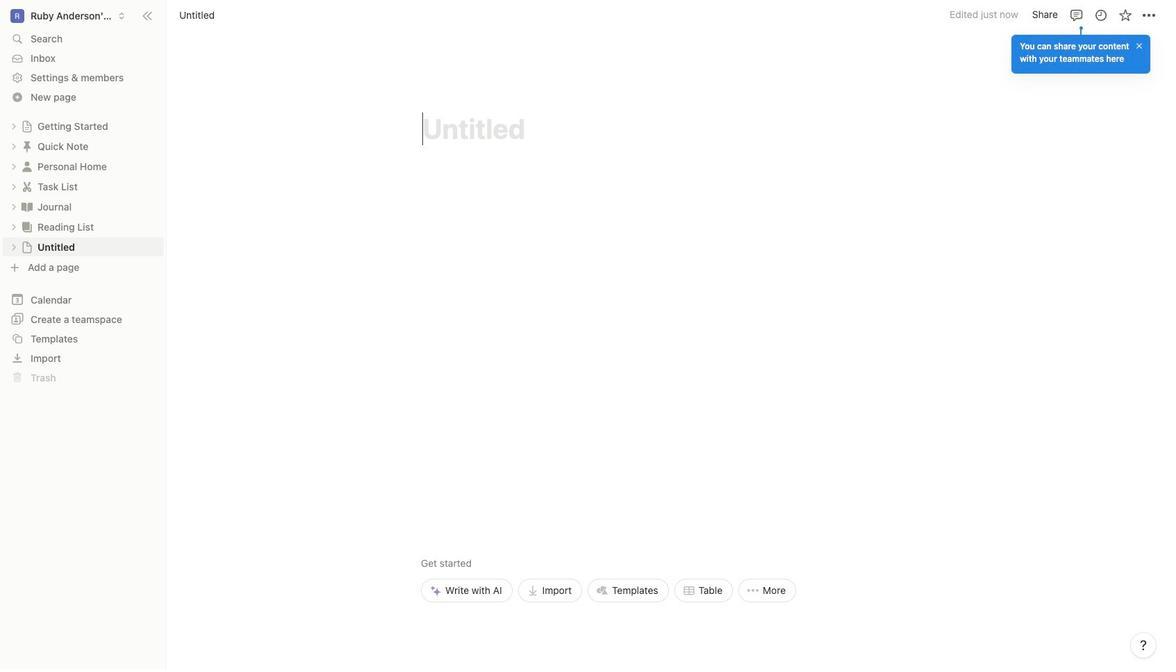 Task type: locate. For each thing, give the bounding box(es) containing it.
updates image
[[1094, 8, 1108, 22]]

open image
[[10, 122, 18, 130], [10, 162, 18, 171], [10, 182, 18, 191], [10, 203, 18, 211], [10, 223, 18, 231], [10, 243, 18, 251]]

menu
[[421, 459, 796, 602]]

favorite image
[[1118, 8, 1132, 22]]

6 open image from the top
[[10, 243, 18, 251]]

comments image
[[1070, 8, 1083, 22]]

change page icon image for 5th open image
[[20, 220, 34, 234]]

change page icon image
[[21, 120, 33, 132], [20, 139, 34, 153], [20, 159, 34, 173], [20, 180, 34, 193], [20, 200, 34, 214], [20, 220, 34, 234], [21, 241, 33, 253]]



Task type: vqa. For each thing, say whether or not it's contained in the screenshot.
Open icon
yes



Task type: describe. For each thing, give the bounding box(es) containing it.
5 open image from the top
[[10, 223, 18, 231]]

change page icon image for 4th open image from the bottom
[[20, 180, 34, 193]]

change page icon image for fifth open image from the bottom
[[20, 159, 34, 173]]

change page icon image for open icon
[[20, 139, 34, 153]]

close sidebar image
[[142, 10, 153, 21]]

2 open image from the top
[[10, 162, 18, 171]]

open image
[[10, 142, 18, 150]]

1 open image from the top
[[10, 122, 18, 130]]

change page icon image for fourth open image
[[20, 200, 34, 214]]

change page icon image for sixth open image
[[21, 241, 33, 253]]

3 open image from the top
[[10, 182, 18, 191]]

4 open image from the top
[[10, 203, 18, 211]]

change page icon image for 6th open image from the bottom
[[21, 120, 33, 132]]



